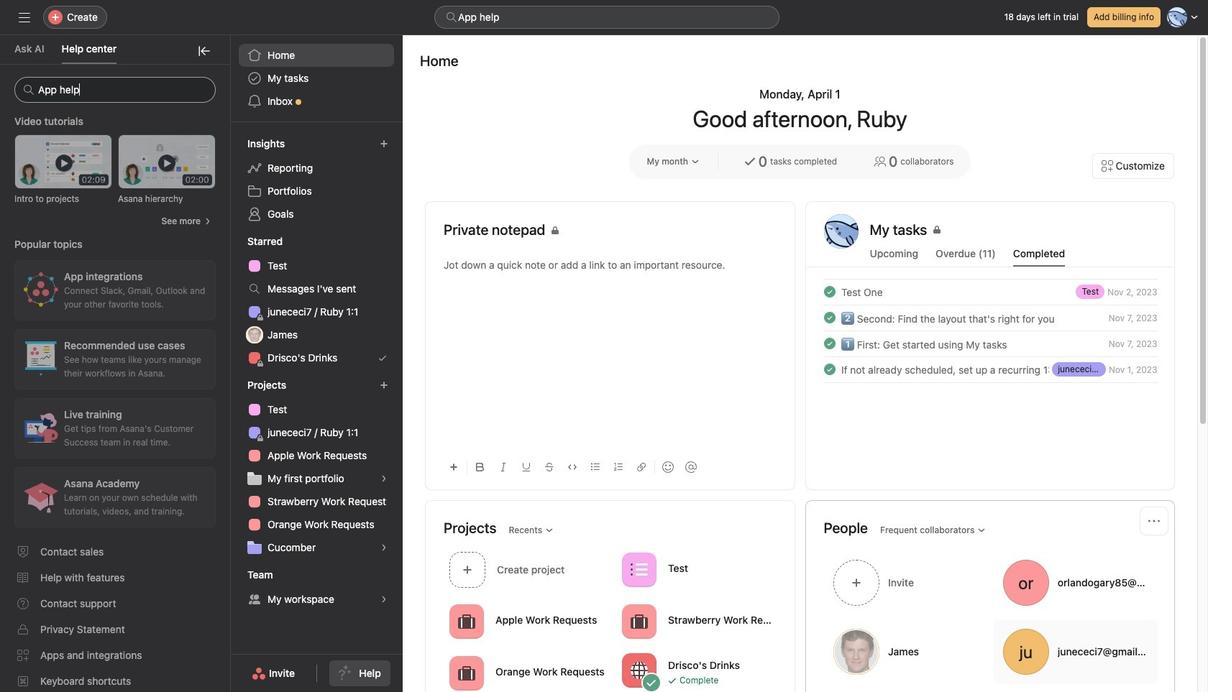 Task type: describe. For each thing, give the bounding box(es) containing it.
insights element
[[230, 131, 403, 229]]

bulleted list image
[[591, 463, 600, 472]]

link image
[[638, 463, 646, 472]]

emoji image
[[663, 462, 674, 473]]

4 list item from the top
[[807, 357, 1175, 383]]

completed image for completed option at top
[[821, 284, 839, 301]]

teams element
[[230, 563, 403, 615]]

see details, my workspace image
[[380, 596, 389, 604]]

collapse section image for projects "element"
[[232, 380, 243, 391]]

briefcase image
[[458, 665, 476, 683]]

help center tab list
[[0, 35, 230, 65]]

1 list item from the top
[[807, 279, 1175, 305]]

collapse section image
[[232, 138, 243, 150]]

global element
[[230, 35, 403, 122]]

close help & getting started image
[[199, 45, 210, 57]]

strikethrough image
[[545, 463, 554, 472]]

italics image
[[499, 463, 508, 472]]



Task type: vqa. For each thing, say whether or not it's contained in the screenshot.
Mark complete option
no



Task type: locate. For each thing, give the bounding box(es) containing it.
3 completed image from the top
[[821, 361, 839, 378]]

completed image for 3rd completed checkbox from the top of the page
[[821, 361, 839, 378]]

projects element
[[230, 373, 403, 563]]

None field
[[14, 77, 216, 103]]

see details, cucomber image
[[380, 544, 389, 553]]

briefcase image up globe image
[[631, 613, 648, 631]]

completed image
[[821, 284, 839, 301], [821, 309, 839, 327], [821, 361, 839, 378]]

collapse section image inside teams element
[[232, 570, 243, 581]]

completed image up completed image
[[821, 284, 839, 301]]

globe image
[[631, 662, 648, 680]]

1 horizontal spatial briefcase image
[[631, 613, 648, 631]]

see details, my first portfolio image
[[380, 475, 389, 484]]

list image
[[631, 562, 648, 579]]

0 vertical spatial completed image
[[821, 284, 839, 301]]

insert an object image
[[450, 463, 458, 472]]

3 list item from the top
[[807, 331, 1175, 357]]

actions image
[[1149, 516, 1161, 527]]

3 completed checkbox from the top
[[821, 361, 839, 378]]

3 collapse section image from the top
[[232, 570, 243, 581]]

1 collapse section image from the top
[[232, 236, 243, 248]]

toolbar
[[444, 451, 777, 484]]

1 vertical spatial collapse section image
[[232, 380, 243, 391]]

starred element
[[230, 229, 403, 373]]

2 collapse section image from the top
[[232, 380, 243, 391]]

collapse section image for teams element
[[232, 570, 243, 581]]

1 vertical spatial completed checkbox
[[821, 335, 839, 353]]

view profile image
[[824, 214, 859, 249]]

2 vertical spatial collapse section image
[[232, 570, 243, 581]]

briefcase image up briefcase image
[[458, 613, 476, 631]]

Search help articles text field
[[14, 77, 216, 103]]

intro to projects image
[[15, 135, 112, 189]]

completed image down completed option at top
[[821, 309, 839, 327]]

2 list item from the top
[[807, 305, 1175, 331]]

briefcase image
[[458, 613, 476, 631], [631, 613, 648, 631]]

completed image
[[821, 335, 839, 353]]

0 vertical spatial completed checkbox
[[821, 309, 839, 327]]

asana hierarchy image
[[119, 135, 215, 189]]

collapse section image
[[232, 236, 243, 248], [232, 380, 243, 391], [232, 570, 243, 581]]

numbered list image
[[615, 463, 623, 472]]

list item
[[807, 279, 1175, 305], [807, 305, 1175, 331], [807, 331, 1175, 357], [807, 357, 1175, 383]]

2 vertical spatial completed checkbox
[[821, 361, 839, 378]]

0 horizontal spatial briefcase image
[[458, 613, 476, 631]]

completed image for 3rd completed checkbox from the bottom of the page
[[821, 309, 839, 327]]

hide sidebar image
[[19, 12, 30, 23]]

at mention image
[[686, 462, 697, 473]]

1 vertical spatial completed image
[[821, 309, 839, 327]]

1 completed image from the top
[[821, 284, 839, 301]]

list box
[[435, 6, 780, 29]]

1 briefcase image from the left
[[458, 613, 476, 631]]

2 completed image from the top
[[821, 309, 839, 327]]

new project or portfolio image
[[380, 381, 389, 390]]

Completed checkbox
[[821, 309, 839, 327], [821, 335, 839, 353], [821, 361, 839, 378]]

Completed checkbox
[[821, 284, 839, 301]]

collapse section image for starred element
[[232, 236, 243, 248]]

2 briefcase image from the left
[[631, 613, 648, 631]]

bold image
[[476, 463, 485, 472]]

2 completed checkbox from the top
[[821, 335, 839, 353]]

2 vertical spatial completed image
[[821, 361, 839, 378]]

collapse section image inside starred element
[[232, 236, 243, 248]]

new insights image
[[380, 140, 389, 148]]

code image
[[568, 463, 577, 472]]

completed image down completed image
[[821, 361, 839, 378]]

underline image
[[522, 463, 531, 472]]

1 completed checkbox from the top
[[821, 309, 839, 327]]

0 vertical spatial collapse section image
[[232, 236, 243, 248]]



